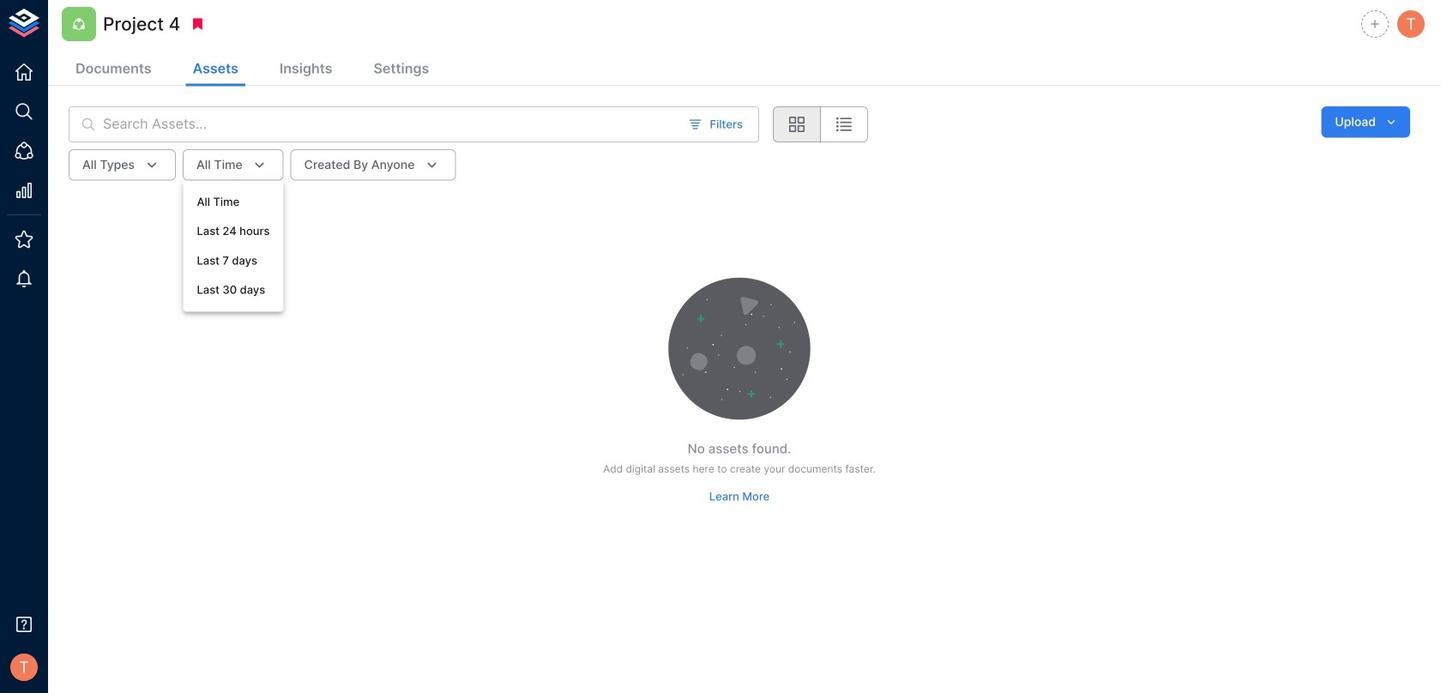 Task type: locate. For each thing, give the bounding box(es) containing it.
group
[[773, 106, 868, 142]]

Search Assets... text field
[[103, 106, 678, 142]]

remove bookmark image
[[190, 16, 205, 32]]



Task type: vqa. For each thing, say whether or not it's contained in the screenshot.
Remove Bookmark icon
yes



